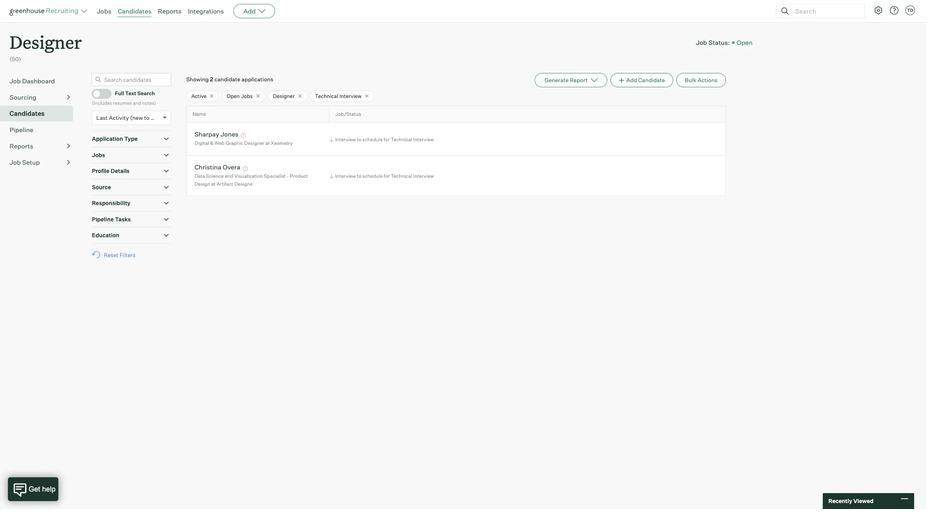 Task type: locate. For each thing, give the bounding box(es) containing it.
1 horizontal spatial add
[[627, 77, 638, 83]]

reports link up job setup link
[[10, 141, 70, 151]]

&
[[210, 140, 214, 146]]

full text search (includes resumes and notes)
[[92, 90, 156, 106]]

interview to schedule for technical interview link for sharpay jones
[[328, 136, 436, 143]]

add
[[244, 7, 256, 15], [627, 77, 638, 83]]

source
[[92, 184, 111, 191]]

job up sourcing
[[10, 77, 21, 85]]

old)
[[151, 114, 161, 121]]

1 vertical spatial candidates
[[10, 110, 45, 117]]

1 vertical spatial designer
[[273, 93, 295, 99]]

technical
[[315, 93, 338, 99], [391, 137, 413, 142], [391, 173, 413, 179]]

reports
[[158, 7, 182, 15], [10, 142, 33, 150]]

1 schedule from the top
[[363, 137, 383, 142]]

1 horizontal spatial pipeline
[[92, 216, 114, 223]]

Search text field
[[794, 5, 858, 17]]

0 horizontal spatial at
[[211, 181, 216, 187]]

0 horizontal spatial candidates
[[10, 110, 45, 117]]

0 horizontal spatial add
[[244, 7, 256, 15]]

0 vertical spatial job
[[696, 38, 708, 46]]

visualization
[[234, 173, 263, 179]]

0 vertical spatial reports
[[158, 7, 182, 15]]

at left xeometry
[[266, 140, 270, 146]]

1 vertical spatial reports
[[10, 142, 33, 150]]

1 vertical spatial open
[[227, 93, 240, 99]]

search
[[137, 90, 155, 97]]

2 vertical spatial job
[[10, 158, 21, 166]]

(new
[[130, 114, 143, 121]]

profile details
[[92, 168, 130, 174]]

add inside 'popup button'
[[244, 7, 256, 15]]

2 vertical spatial to
[[357, 173, 362, 179]]

0 horizontal spatial pipeline
[[10, 126, 33, 134]]

designer for designer
[[273, 93, 295, 99]]

tasks
[[115, 216, 131, 223]]

design
[[195, 181, 210, 187]]

1 vertical spatial interview to schedule for technical interview link
[[328, 173, 436, 180]]

job for job status:
[[696, 38, 708, 46]]

overa
[[223, 163, 240, 171]]

jobs
[[97, 7, 111, 15], [241, 93, 253, 99], [92, 152, 105, 158]]

designer down sharpay jones has been in technical interview for more than 14 days icon
[[244, 140, 265, 146]]

0 vertical spatial pipeline
[[10, 126, 33, 134]]

at down science
[[211, 181, 216, 187]]

1 interview to schedule for technical interview from the top
[[335, 137, 434, 142]]

christina overa
[[195, 163, 240, 171]]

open right status:
[[737, 38, 753, 46]]

0 vertical spatial designer
[[10, 30, 82, 54]]

technical for christina overa
[[391, 173, 413, 179]]

designer down greenhouse recruiting image
[[10, 30, 82, 54]]

report
[[570, 77, 588, 83]]

1 vertical spatial interview to schedule for technical interview
[[335, 173, 434, 179]]

generate
[[545, 77, 569, 83]]

1 for from the top
[[384, 137, 390, 142]]

0 horizontal spatial designer
[[10, 30, 82, 54]]

showing
[[186, 76, 209, 82]]

1 horizontal spatial candidates link
[[118, 7, 152, 15]]

application
[[92, 136, 123, 142]]

type
[[124, 136, 138, 142]]

1 horizontal spatial reports
[[158, 7, 182, 15]]

2 interview to schedule for technical interview from the top
[[335, 173, 434, 179]]

2
[[210, 76, 213, 82]]

jones
[[221, 130, 239, 138]]

schedule for christina overa
[[363, 173, 383, 179]]

schedule for sharpay jones
[[363, 137, 383, 142]]

(includes
[[92, 100, 112, 106]]

reports link left integrations link
[[158, 7, 182, 15]]

reports link
[[158, 7, 182, 15], [10, 141, 70, 151]]

2 vertical spatial technical
[[391, 173, 413, 179]]

to
[[144, 114, 150, 121], [357, 137, 362, 142], [357, 173, 362, 179]]

pipeline up education
[[92, 216, 114, 223]]

activity
[[109, 114, 129, 121]]

applications
[[242, 76, 274, 82]]

add for add
[[244, 7, 256, 15]]

1 interview to schedule for technical interview link from the top
[[328, 136, 436, 143]]

1 horizontal spatial candidates
[[118, 7, 152, 15]]

2 horizontal spatial designer
[[273, 93, 295, 99]]

1 horizontal spatial reports link
[[158, 7, 182, 15]]

graphic
[[226, 140, 243, 146]]

1 vertical spatial reports link
[[10, 141, 70, 151]]

job setup link
[[10, 158, 70, 167]]

bulk actions link
[[677, 73, 726, 87]]

1 vertical spatial to
[[357, 137, 362, 142]]

2 for from the top
[[384, 173, 390, 179]]

and inside "full text search (includes resumes and notes)"
[[133, 100, 141, 106]]

pipeline
[[10, 126, 33, 134], [92, 216, 114, 223]]

0 vertical spatial schedule
[[363, 137, 383, 142]]

0 horizontal spatial open
[[227, 93, 240, 99]]

sharpay
[[195, 130, 219, 138]]

job
[[696, 38, 708, 46], [10, 77, 21, 85], [10, 158, 21, 166]]

0 vertical spatial candidates
[[118, 7, 152, 15]]

christina overa has been in technical interview for more than 14 days image
[[242, 166, 249, 171]]

1 vertical spatial job
[[10, 77, 21, 85]]

reset
[[104, 252, 118, 258]]

designer down applications
[[273, 93, 295, 99]]

1 horizontal spatial at
[[266, 140, 270, 146]]

1 vertical spatial add
[[627, 77, 638, 83]]

job left status:
[[696, 38, 708, 46]]

0 vertical spatial at
[[266, 140, 270, 146]]

0 vertical spatial interview to schedule for technical interview link
[[328, 136, 436, 143]]

candidates link
[[118, 7, 152, 15], [10, 109, 70, 118]]

1 horizontal spatial and
[[225, 173, 233, 179]]

0 vertical spatial candidates link
[[118, 7, 152, 15]]

and down text
[[133, 100, 141, 106]]

for
[[384, 137, 390, 142], [384, 173, 390, 179]]

schedule
[[363, 137, 383, 142], [363, 173, 383, 179]]

and
[[133, 100, 141, 106], [225, 173, 233, 179]]

0 vertical spatial open
[[737, 38, 753, 46]]

job left the setup on the left of page
[[10, 158, 21, 166]]

0 horizontal spatial and
[[133, 100, 141, 106]]

0 vertical spatial for
[[384, 137, 390, 142]]

candidates link right 'jobs' link
[[118, 7, 152, 15]]

designer link
[[10, 22, 82, 55]]

bulk
[[685, 77, 697, 83]]

0 vertical spatial technical
[[315, 93, 338, 99]]

to for sharpay jones
[[357, 137, 362, 142]]

generate report button
[[535, 73, 608, 87]]

1 vertical spatial technical
[[391, 137, 413, 142]]

greenhouse recruiting image
[[10, 6, 81, 16]]

2 interview to schedule for technical interview link from the top
[[328, 173, 436, 180]]

1 horizontal spatial open
[[737, 38, 753, 46]]

technical for sharpay jones
[[391, 137, 413, 142]]

recently
[[829, 498, 853, 505]]

0 vertical spatial add
[[244, 7, 256, 15]]

interview
[[340, 93, 362, 99], [335, 137, 356, 142], [414, 137, 434, 142], [335, 173, 356, 179], [414, 173, 434, 179]]

reports up job setup
[[10, 142, 33, 150]]

job setup
[[10, 158, 40, 166]]

pipeline down sourcing
[[10, 126, 33, 134]]

sharpay jones link
[[195, 130, 239, 139]]

designer
[[10, 30, 82, 54], [273, 93, 295, 99], [244, 140, 265, 146]]

job for job setup
[[10, 158, 21, 166]]

candidates link up pipeline link
[[10, 109, 70, 118]]

interview to schedule for technical interview for christina overa
[[335, 173, 434, 179]]

and up artifact
[[225, 173, 233, 179]]

0 vertical spatial to
[[144, 114, 150, 121]]

candidates right 'jobs' link
[[118, 7, 152, 15]]

1 vertical spatial for
[[384, 173, 390, 179]]

interview to schedule for technical interview
[[335, 137, 434, 142], [335, 173, 434, 179]]

2 schedule from the top
[[363, 173, 383, 179]]

1 vertical spatial schedule
[[363, 173, 383, 179]]

integrations
[[188, 7, 224, 15]]

Search candidates field
[[92, 73, 171, 86]]

job dashboard
[[10, 77, 55, 85]]

0 horizontal spatial reports link
[[10, 141, 70, 151]]

0 vertical spatial interview to schedule for technical interview
[[335, 137, 434, 142]]

at
[[266, 140, 270, 146], [211, 181, 216, 187]]

0 vertical spatial and
[[133, 100, 141, 106]]

(50)
[[10, 56, 21, 62]]

setup
[[22, 158, 40, 166]]

1 vertical spatial candidates link
[[10, 109, 70, 118]]

pipeline for pipeline tasks
[[92, 216, 114, 223]]

open
[[737, 38, 753, 46], [227, 93, 240, 99]]

1 vertical spatial and
[[225, 173, 233, 179]]

1 vertical spatial at
[[211, 181, 216, 187]]

1 vertical spatial pipeline
[[92, 216, 114, 223]]

reports left integrations link
[[158, 7, 182, 15]]

open down showing 2 candidate applications
[[227, 93, 240, 99]]

open for open jobs
[[227, 93, 240, 99]]

candidates down sourcing
[[10, 110, 45, 117]]

2 vertical spatial designer
[[244, 140, 265, 146]]



Task type: vqa. For each thing, say whether or not it's contained in the screenshot.
top Social Templates link
no



Task type: describe. For each thing, give the bounding box(es) containing it.
jobs link
[[97, 7, 111, 15]]

job dashboard link
[[10, 76, 70, 86]]

interview to schedule for technical interview link for christina overa
[[328, 173, 436, 180]]

data science and visualization specialist - product design at artifact designs
[[195, 173, 308, 187]]

candidate
[[639, 77, 665, 83]]

christina
[[195, 163, 221, 171]]

-
[[287, 173, 289, 179]]

full
[[115, 90, 124, 97]]

name
[[193, 111, 206, 117]]

job/status
[[336, 111, 361, 117]]

text
[[125, 90, 136, 97]]

0 horizontal spatial candidates link
[[10, 109, 70, 118]]

and inside data science and visualization specialist - product design at artifact designs
[[225, 173, 233, 179]]

designs
[[235, 181, 253, 187]]

viewed
[[854, 498, 874, 505]]

filters
[[120, 252, 136, 258]]

science
[[206, 173, 224, 179]]

interview to schedule for technical interview for sharpay jones
[[335, 137, 434, 142]]

digital
[[195, 140, 209, 146]]

specialist
[[264, 173, 286, 179]]

sharpay jones
[[195, 130, 239, 138]]

for for overa
[[384, 173, 390, 179]]

add candidate link
[[611, 73, 674, 87]]

last activity (new to old)
[[96, 114, 161, 121]]

td
[[908, 8, 914, 13]]

notes)
[[142, 100, 156, 106]]

xeometry
[[271, 140, 293, 146]]

sourcing link
[[10, 92, 70, 102]]

application type
[[92, 136, 138, 142]]

for for jones
[[384, 137, 390, 142]]

last activity (new to old) option
[[96, 114, 161, 121]]

0 vertical spatial jobs
[[97, 7, 111, 15]]

candidate reports are now available! apply filters and select "view in app" element
[[535, 73, 608, 87]]

responsibility
[[92, 200, 131, 207]]

at inside data science and visualization specialist - product design at artifact designs
[[211, 181, 216, 187]]

job status:
[[696, 38, 730, 46]]

dashboard
[[22, 77, 55, 85]]

profile
[[92, 168, 110, 174]]

designer (50)
[[10, 30, 82, 62]]

open jobs
[[227, 93, 253, 99]]

pipeline tasks
[[92, 216, 131, 223]]

digital & web graphic designer at xeometry
[[195, 140, 293, 146]]

candidate
[[215, 76, 241, 82]]

christina overa link
[[195, 163, 240, 172]]

showing 2 candidate applications
[[186, 76, 274, 82]]

web
[[215, 140, 225, 146]]

actions
[[698, 77, 718, 83]]

to for christina overa
[[357, 173, 362, 179]]

td button
[[904, 4, 917, 17]]

sourcing
[[10, 93, 36, 101]]

education
[[92, 232, 119, 239]]

add button
[[234, 4, 275, 18]]

add for add candidate
[[627, 77, 638, 83]]

0 vertical spatial reports link
[[158, 7, 182, 15]]

1 horizontal spatial designer
[[244, 140, 265, 146]]

generate report
[[545, 77, 588, 83]]

pipeline link
[[10, 125, 70, 135]]

reset filters
[[104, 252, 136, 258]]

td button
[[906, 6, 916, 15]]

configure image
[[874, 6, 884, 15]]

checkmark image
[[96, 90, 101, 96]]

integrations link
[[188, 7, 224, 15]]

2 vertical spatial jobs
[[92, 152, 105, 158]]

reset filters button
[[92, 248, 140, 262]]

add candidate
[[627, 77, 665, 83]]

open for open
[[737, 38, 753, 46]]

artifact
[[217, 181, 233, 187]]

product
[[290, 173, 308, 179]]

resumes
[[113, 100, 132, 106]]

bulk actions
[[685, 77, 718, 83]]

designer for designer (50)
[[10, 30, 82, 54]]

pipeline for pipeline
[[10, 126, 33, 134]]

job for job dashboard
[[10, 77, 21, 85]]

0 horizontal spatial reports
[[10, 142, 33, 150]]

status:
[[709, 38, 730, 46]]

details
[[111, 168, 130, 174]]

sharpay jones has been in technical interview for more than 14 days image
[[240, 133, 247, 138]]

recently viewed
[[829, 498, 874, 505]]

technical interview
[[315, 93, 362, 99]]

1 vertical spatial jobs
[[241, 93, 253, 99]]

last
[[96, 114, 108, 121]]

active
[[191, 93, 207, 99]]

data
[[195, 173, 205, 179]]



